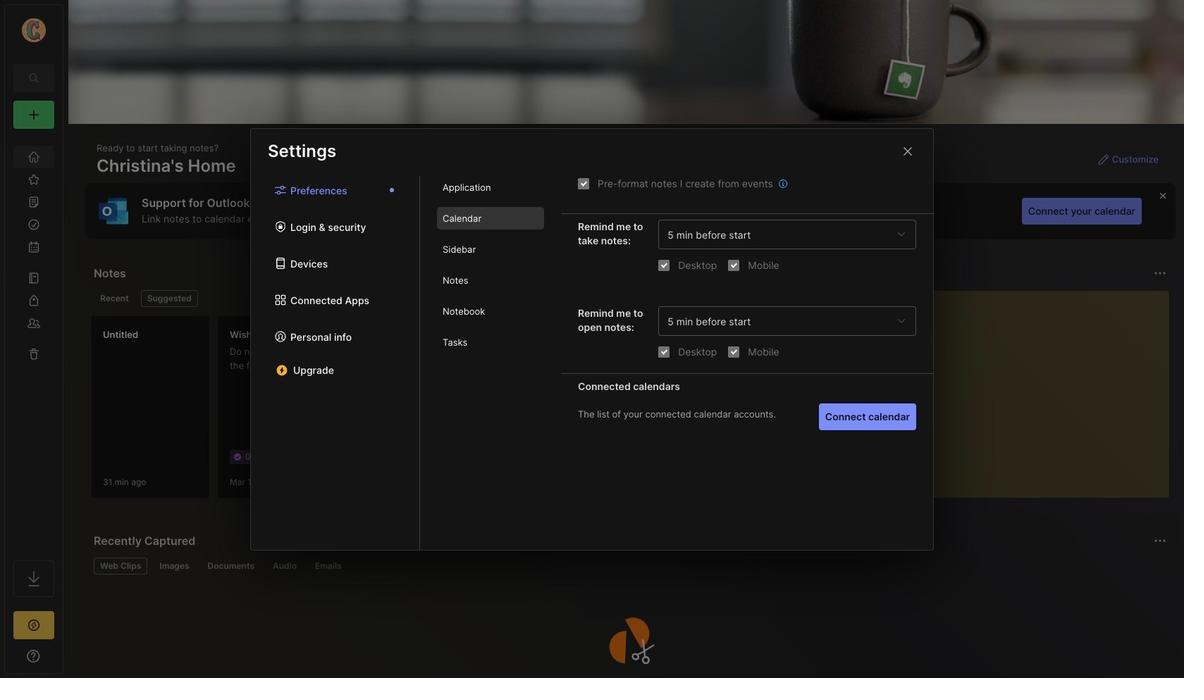 Task type: describe. For each thing, give the bounding box(es) containing it.
tree inside the main element
[[5, 137, 63, 549]]

main element
[[0, 0, 68, 679]]

Remind me to take notes: field
[[659, 220, 917, 250]]

upgrade image
[[25, 618, 42, 635]]

home image
[[27, 150, 41, 164]]

Start writing… text field
[[834, 291, 1169, 487]]

Remind me to take notes: text field
[[668, 229, 892, 241]]



Task type: vqa. For each thing, say whether or not it's contained in the screenshot.
the Task Image
no



Task type: locate. For each thing, give the bounding box(es) containing it.
tab list
[[251, 176, 420, 550], [420, 176, 561, 550], [94, 290, 799, 307], [94, 558, 1165, 575]]

close image
[[900, 143, 917, 160]]

tree
[[5, 137, 63, 549]]

None checkbox
[[578, 178, 589, 189], [729, 260, 740, 271], [659, 347, 670, 358], [729, 347, 740, 358], [578, 178, 589, 189], [729, 260, 740, 271], [659, 347, 670, 358], [729, 347, 740, 358]]

row group
[[91, 316, 1106, 508]]

Remind me to open notes: field
[[659, 307, 917, 336]]

edit search image
[[25, 70, 42, 87]]

tab
[[437, 176, 544, 199], [437, 207, 544, 230], [437, 238, 544, 261], [437, 269, 544, 292], [94, 290, 135, 307], [141, 290, 198, 307], [437, 300, 544, 323], [437, 331, 544, 354], [94, 558, 148, 575], [153, 558, 196, 575], [201, 558, 261, 575], [266, 558, 303, 575], [309, 558, 348, 575]]

None checkbox
[[659, 260, 670, 271]]

Remind me to open notes: text field
[[668, 315, 892, 327]]



